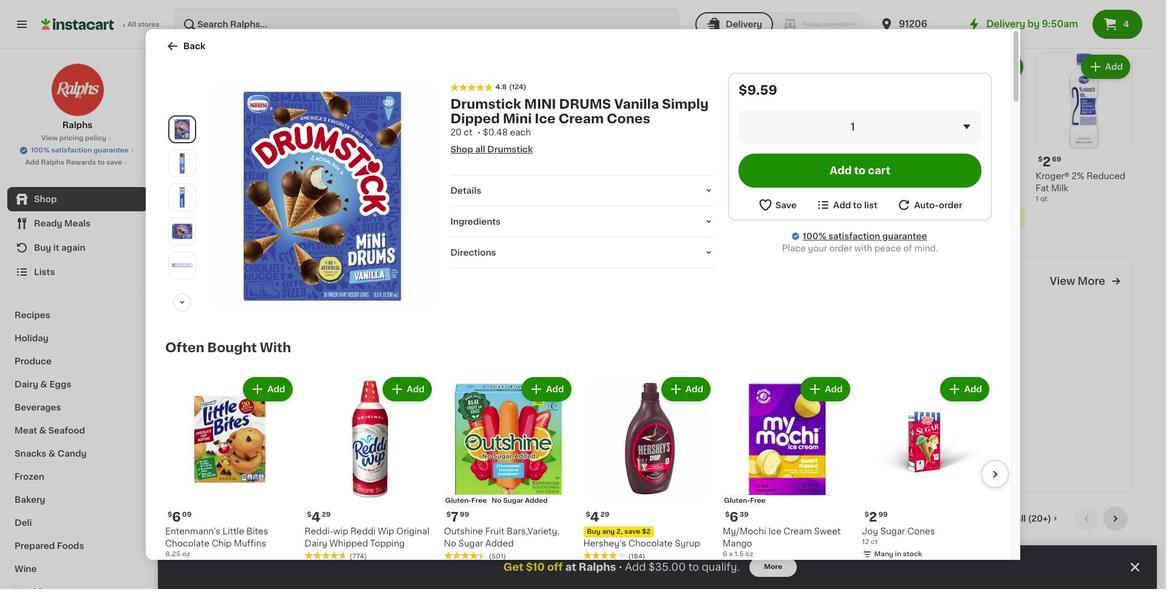 Task type: locate. For each thing, give the bounding box(es) containing it.
20 ct • $0.48 each
[[451, 128, 531, 137]]

0 vertical spatial all
[[1016, 16, 1026, 25]]

$ 6 39 for kettle & fire beef broth, low sodium
[[811, 406, 834, 419]]

1 horizontal spatial cream
[[784, 527, 812, 536]]

fat inside $ 2 ralphs® 2% reduced fat milk 0.5 gal
[[182, 184, 196, 192]]

16.9 inside kettle & fire chicken bone broth 16.9 oz many in stock
[[608, 446, 621, 453]]

broth inside kettle & fire chicken bone broth 16.9 oz many in stock
[[632, 435, 656, 443]]

16.9 down $ 9 59 in the bottom left of the page
[[507, 446, 521, 453]]

5 kettle from the left
[[908, 423, 934, 431]]

3 kettle from the left
[[708, 423, 733, 431]]

joy sugar cones 12 ct
[[862, 527, 935, 545]]

2 2% from the left
[[641, 172, 653, 180]]

2 kettle from the left
[[608, 423, 633, 431]]

mind.
[[915, 244, 938, 253]]

1 vertical spatial cones
[[908, 527, 935, 536]]

reduced left the yoo-
[[656, 172, 694, 180]]

drums
[[559, 98, 611, 111]]

many in stock for hoo
[[728, 208, 776, 214]]

fire for kettle & fire beef bone broth
[[544, 423, 560, 431]]

sugar down $ 2 99
[[881, 527, 906, 536]]

2 horizontal spatial chicken
[[963, 423, 998, 431]]

59 inside $ 9 59
[[524, 407, 533, 414]]

1 32 from the left
[[808, 446, 817, 453]]

add to list
[[834, 201, 878, 209]]

1 horizontal spatial beef
[[863, 423, 883, 431]]

whole right dena
[[973, 184, 1000, 192]]

0 vertical spatial x
[[725, 195, 729, 202]]

4.8
[[496, 84, 507, 91]]

ralphs®
[[182, 172, 217, 180]]

fl inside yoo-hoo chocolate drink 10 x 6.5 fl oz
[[743, 195, 748, 202]]

59 up kettle & fire beef bone broth 16.9 oz on the bottom left of page
[[524, 407, 533, 414]]

chicken for low
[[963, 423, 998, 431]]

sodium inside kettle & fire beef broth, low sodium 32 oz
[[856, 435, 888, 443]]

ice right the my/mochi
[[769, 527, 782, 536]]

1 d from the left
[[355, 172, 362, 180]]

3 fat from the left
[[1036, 184, 1050, 192]]

2% inside ralphs 2% reduced fat milk
[[641, 172, 653, 180]]

gal
[[293, 183, 304, 190], [195, 195, 205, 202], [408, 195, 419, 202], [934, 195, 944, 202]]

guarantee down "policy"
[[94, 147, 129, 154]]

59 up kettle & fire chicken bone broth 16.9 oz many in stock
[[625, 407, 634, 414]]

buy for buy it again
[[34, 244, 51, 252]]

1 vertical spatial buy
[[34, 244, 51, 252]]

save for add
[[106, 159, 122, 166]]

1 horizontal spatial ct
[[871, 539, 878, 545]]

x right 10 on the right of page
[[725, 195, 729, 202]]

0 horizontal spatial added
[[486, 539, 514, 548]]

oz inside kettle & fire chicken bone broth 16.9 oz many in stock
[[623, 446, 631, 453]]

fruit
[[485, 527, 505, 536]]

2, up hershey's
[[617, 528, 623, 535]]

fire
[[544, 423, 560, 431], [644, 423, 660, 431], [745, 423, 760, 431], [845, 423, 861, 431], [945, 423, 961, 431]]

ice down mini
[[535, 112, 556, 125]]

product group containing 5
[[929, 52, 1026, 240]]

guarantee inside button
[[94, 147, 129, 154]]

1 whole from the left
[[396, 184, 423, 192]]

1 fat from the left
[[182, 184, 196, 192]]

0 horizontal spatial fl
[[743, 195, 748, 202]]

chocolate up save button
[[754, 172, 798, 180]]

chocolate inside yoo-hoo chocolate drink 10 x 6.5 fl oz
[[754, 172, 798, 180]]

turmeric
[[763, 423, 800, 431]]

all inside "view all (20+)" popup button
[[1016, 514, 1026, 523]]

2 inside $ 2 ralphs vitamin d whole milk 0.5 gal
[[403, 155, 411, 168]]

many up gluten-free
[[720, 471, 739, 477]]

0 horizontal spatial 100% satisfaction guarantee
[[31, 147, 129, 154]]

2 0.5 from the left
[[396, 195, 407, 202]]

milk inside kroger® 2% reduced fat milk 1 qt
[[1052, 184, 1069, 192]]

1 horizontal spatial 59
[[625, 407, 634, 414]]

place your order with peace of mind.
[[782, 244, 938, 253]]

1 beef from the left
[[562, 423, 582, 431]]

4 silk vanilla soy milk, dairy free, gluten free
[[823, 155, 907, 205]]

1 kettle from the left
[[507, 423, 533, 431]]

fat up qt
[[1036, 184, 1050, 192]]

2 gluten- from the left
[[724, 497, 751, 504]]

$ 6 09
[[168, 511, 192, 523]]

$ inside the $ 2 69
[[1039, 156, 1043, 163]]

buy
[[933, 173, 947, 180], [34, 244, 51, 252], [587, 528, 601, 535]]

broth down "ginger"
[[708, 447, 731, 455]]

ralphs inside "link"
[[62, 121, 93, 129]]

2% for kroger® 2% reduced fat milk 1 qt
[[1072, 172, 1085, 180]]

added down fruit
[[486, 539, 514, 548]]

39 for kettle & fire beef broth, low sodium
[[825, 407, 834, 414]]

2 vertical spatial save
[[625, 528, 641, 535]]

order up the see
[[939, 201, 963, 209]]

2 vertical spatial buy
[[587, 528, 601, 535]]

meat & seafood
[[15, 427, 85, 435]]

nsored
[[238, 286, 262, 293]]

oz inside yoo-hoo chocolate drink 10 x 6.5 fl oz
[[750, 195, 758, 202]]

wip
[[334, 527, 348, 536]]

valley
[[539, 172, 564, 180]]

meat & seafood link
[[7, 419, 148, 442]]

1 horizontal spatial buy
[[587, 528, 601, 535]]

organic
[[504, 142, 531, 149], [502, 172, 536, 180]]

0 horizontal spatial 29
[[322, 511, 331, 518]]

99
[[460, 511, 469, 518], [879, 511, 888, 518]]

0 horizontal spatial 59
[[524, 407, 533, 414]]

$ inside the $ 7 99
[[447, 511, 451, 518]]

9 up kettle & fire beef bone broth 16.9 oz on the bottom left of page
[[514, 406, 523, 419]]

69
[[1052, 156, 1062, 163]]

0 horizontal spatial satisfaction
[[51, 147, 92, 154]]

2 $ 4 29 from the left
[[586, 511, 610, 523]]

fl right 6.5
[[743, 195, 748, 202]]

pricing
[[59, 135, 83, 142]]

$2 up hershey's chocolate syrup
[[642, 528, 651, 535]]

6 left 09
[[172, 511, 181, 523]]

$ for buy any 2, save $2
[[586, 511, 590, 518]]

1 9 from the left
[[514, 406, 523, 419]]

1 horizontal spatial low
[[936, 435, 954, 443]]

0 horizontal spatial guarantee
[[94, 147, 129, 154]]

shop link
[[7, 187, 148, 211]]

1 $ 4 29 from the left
[[307, 511, 331, 523]]

save up dena
[[970, 173, 986, 180]]

yoo-
[[716, 172, 736, 180]]

0 horizontal spatial cones
[[607, 112, 651, 125]]

1 horizontal spatial 32
[[908, 446, 917, 453]]

0 vertical spatial $2
[[988, 173, 997, 180]]

$ 4 29 for buy
[[586, 511, 610, 523]]

x inside my/mochi ice cream sweet mango 6 x 1.5 oz
[[729, 551, 733, 557]]

buy up hershey's
[[587, 528, 601, 535]]

view inside 'popup button'
[[993, 16, 1014, 25]]

details button
[[451, 185, 714, 197]]

no
[[492, 497, 502, 504], [444, 539, 456, 548]]

1 horizontal spatial bone
[[608, 435, 630, 443]]

sugar up fruit
[[503, 497, 524, 504]]

cones inside drumstick mini drums vanilla simply dipped mini ice cream cones
[[607, 112, 651, 125]]

0 vertical spatial guarantee
[[94, 147, 129, 154]]

bone down turmeric
[[776, 435, 798, 443]]

1 horizontal spatial broth,
[[908, 435, 934, 443]]

guarantee up "of" on the top
[[883, 232, 927, 241]]

1 vertical spatial organic
[[502, 172, 536, 180]]

kettle for kettle & fire beef bone broth
[[507, 423, 533, 431]]

4 kettle from the left
[[808, 423, 834, 431]]

3 2% from the left
[[1072, 172, 1085, 180]]

59 inside 9 59
[[625, 407, 634, 414]]

1 reduced from the left
[[234, 172, 273, 180]]

eggnog
[[566, 172, 599, 180]]

milk inside $ 2 ralphs® 2% reduced fat milk 0.5 gal
[[198, 184, 215, 192]]

0 horizontal spatial ice
[[535, 112, 556, 125]]

0.5 inside $ 2 ralphs® 2% reduced fat milk 0.5 gal
[[182, 195, 193, 202]]

to up 'free,'
[[855, 166, 866, 176]]

$ 6 39 up kettle & fire chicken broth, low sodium 32 oz
[[911, 406, 934, 419]]

$ 6 39 up the my/mochi
[[725, 511, 749, 523]]

2 broth, from the left
[[908, 435, 934, 443]]

2 bone from the left
[[608, 435, 630, 443]]

your inside support your health. spo nsored
[[283, 269, 314, 282]]

0 vertical spatial organic
[[504, 142, 531, 149]]

1 fire from the left
[[544, 423, 560, 431]]

0 horizontal spatial dairy
[[15, 380, 38, 389]]

6 inside '6 organic valley eggnog (quart)'
[[509, 155, 518, 168]]

ct right '12'
[[871, 539, 878, 545]]

100% down the 64
[[803, 232, 827, 241]]

item carousel region
[[182, 9, 1133, 248], [165, 370, 1009, 589], [182, 507, 1133, 589]]

spo
[[225, 286, 238, 293]]

1 low from the left
[[836, 435, 853, 443]]

0 vertical spatial vanilla
[[614, 98, 659, 111]]

0 horizontal spatial •
[[478, 128, 481, 137]]

dairy inside 4 silk vanilla soy milk, dairy free, gluten free
[[823, 184, 845, 192]]

4 fire from the left
[[845, 423, 861, 431]]

back
[[183, 42, 205, 50]]

1.5
[[735, 551, 744, 557]]

gal inside ralphs vitamin d milk 1 gal
[[293, 183, 304, 190]]

1 vertical spatial your
[[283, 269, 314, 282]]

39 up hoo
[[733, 156, 742, 163]]

& inside kettle & fire beef broth, low sodium 32 oz
[[836, 423, 843, 431]]

$ 6 39
[[811, 406, 834, 419], [911, 406, 934, 419], [725, 511, 749, 523]]

fat inside ralphs 2% reduced fat milk
[[609, 184, 623, 192]]

many in stock down $ 2 ralphs® 2% reduced fat milk 0.5 gal
[[194, 208, 242, 214]]

free for gluten-free
[[751, 497, 766, 504]]

gal inside $ 2 ralphs vitamin d whole milk 0.5 gal
[[408, 195, 419, 202]]

2 99 from the left
[[879, 511, 888, 518]]

kettle & fire chicken bone broth 16.9 oz many in stock
[[608, 423, 697, 465]]

ralphs 2% reduced fat milk button
[[609, 52, 706, 219]]

0 horizontal spatial sugar
[[459, 539, 483, 548]]

7
[[451, 511, 459, 523]]

entenmann's
[[165, 527, 220, 536]]

cones inside joy sugar cones 12 ct
[[908, 527, 935, 536]]

2 reduced from the left
[[656, 172, 694, 180]]

1 horizontal spatial gluten-
[[724, 497, 751, 504]]

100% satisfaction guarantee up with
[[803, 232, 927, 241]]

2 fat from the left
[[609, 184, 623, 192]]

$ 4 79
[[291, 155, 315, 168]]

10
[[716, 195, 724, 202]]

4 for reddi-wip reddi wip original dairy whipped topping
[[312, 511, 321, 523]]

2,
[[963, 173, 969, 180], [617, 528, 623, 535]]

dena
[[948, 184, 971, 192]]

16.9 for chicken
[[608, 446, 621, 453]]

0.5 for fat
[[182, 195, 193, 202]]

1 2% from the left
[[219, 172, 232, 180]]

0 vertical spatial eggs
[[49, 380, 71, 389]]

dairy for 4
[[823, 184, 845, 192]]

$ for outshine fruit bars,variety, no sugar added
[[447, 511, 451, 518]]

6 up kettle & fire chicken broth, low sodium 32 oz
[[915, 406, 924, 419]]

2 d from the left
[[461, 172, 468, 180]]

any up dena
[[948, 173, 961, 180]]

99 up joy sugar cones 12 ct
[[879, 511, 888, 518]]

0 vertical spatial dairy
[[823, 184, 845, 192]]

cream
[[559, 112, 604, 125], [784, 527, 812, 536]]

kettle & fire chicken broth, low sodium 32 oz
[[908, 423, 998, 453]]

2 horizontal spatial dairy
[[823, 184, 845, 192]]

1 broth, from the left
[[808, 435, 834, 443]]

fat
[[182, 184, 196, 192], [609, 184, 623, 192], [1036, 184, 1050, 192]]

chocolate
[[754, 172, 798, 180], [165, 539, 210, 548], [629, 539, 673, 548]]

6
[[509, 155, 518, 168], [723, 155, 732, 168], [815, 406, 824, 419], [915, 406, 924, 419], [172, 511, 181, 523], [730, 511, 739, 523], [723, 551, 728, 557]]

0 horizontal spatial cream
[[559, 112, 604, 125]]

fl
[[743, 195, 748, 202], [833, 220, 838, 226]]

1 sodium from the left
[[856, 435, 888, 443]]

$ for kettle & fire beef broth, low sodium
[[811, 407, 815, 414]]

added
[[525, 497, 548, 504], [486, 539, 514, 548]]

• down hershey's
[[619, 563, 623, 572]]

fat up ingredients button
[[609, 184, 623, 192]]

stock
[[223, 208, 242, 214], [757, 208, 776, 214], [864, 232, 883, 239], [648, 459, 668, 465], [749, 471, 768, 477], [903, 551, 923, 557]]

3 fire from the left
[[745, 423, 760, 431]]

1 horizontal spatial your
[[808, 244, 828, 253]]

many in stock down 6.5
[[728, 208, 776, 214]]

directions
[[451, 249, 496, 257]]

39 for kettle & fire chicken broth, low sodium
[[925, 407, 934, 414]]

chocolate inside entenmann's little bites chocolate chip muffins 8.25 oz
[[165, 539, 210, 548]]

1 up add to cart
[[851, 122, 855, 132]]

save button
[[758, 197, 797, 213]]

added up bars,variety,
[[525, 497, 548, 504]]

0 horizontal spatial buy
[[34, 244, 51, 252]]

1 down alta
[[929, 195, 932, 202]]

broth for chicken
[[632, 435, 656, 443]]

all down 20 ct • $0.48 each
[[475, 145, 485, 154]]

0 horizontal spatial 0.5
[[182, 195, 193, 202]]

view all (20+) button
[[988, 507, 1065, 531]]

(774)
[[350, 553, 367, 560]]

1 gluten- from the left
[[445, 497, 472, 504]]

1 horizontal spatial chicken
[[739, 435, 774, 443]]

1 vertical spatial shop
[[34, 195, 57, 204]]

2 horizontal spatial bone
[[776, 435, 798, 443]]

enlarge frozen dessert drumstick mini drums vanilla simply dipped mini ice cream cones angle_top (opens in a new tab) image
[[171, 254, 193, 276]]

2 59 from the left
[[625, 407, 634, 414]]

milk inside 5 buy any 2, save $2 alta dena whole milk 1 gal
[[1002, 184, 1019, 192]]

16.9 for beef
[[507, 446, 521, 453]]

fire inside kettle & fire chicken broth, low sodium 32 oz
[[945, 423, 961, 431]]

2 vitamin from the left
[[427, 172, 459, 180]]

low for chicken
[[936, 435, 954, 443]]

shop down the add ralphs rewards to save
[[34, 195, 57, 204]]

your left 'health.'
[[283, 269, 314, 282]]

drumstick
[[487, 145, 533, 154]]

gluten-free no sugar added
[[445, 497, 548, 504]]

$ 6 39 up kettle & fire beef broth, low sodium 32 oz
[[811, 406, 834, 419]]

support
[[225, 269, 280, 282]]

order left with
[[830, 244, 853, 253]]

1 horizontal spatial 2,
[[963, 173, 969, 180]]

dairy for reddi-
[[305, 539, 328, 548]]

fire inside kettle & fire beef bone broth 16.9 oz
[[544, 423, 560, 431]]

0 horizontal spatial more
[[764, 564, 783, 571]]

chocolate up '(184)'
[[629, 539, 673, 548]]

1 horizontal spatial vitamin
[[427, 172, 459, 180]]

$ for ralphs vitamin d milk
[[291, 156, 296, 163]]

all stores
[[128, 21, 160, 28]]

cones
[[607, 112, 651, 125], [908, 527, 935, 536]]

off
[[547, 563, 563, 572]]

1 horizontal spatial $2
[[988, 173, 997, 180]]

guarantee
[[94, 147, 129, 154], [883, 232, 927, 241]]

stores
[[138, 21, 160, 28]]

2 whole from the left
[[973, 184, 1000, 192]]

buy inside 5 buy any 2, save $2 alta dena whole milk 1 gal
[[933, 173, 947, 180]]

to left list
[[853, 201, 863, 209]]

5 fire from the left
[[945, 423, 961, 431]]

organic down each
[[504, 142, 531, 149]]

$ 4 29 up reddi-
[[307, 511, 331, 523]]

• down dipped
[[478, 128, 481, 137]]

1 horizontal spatial 29
[[601, 511, 610, 518]]

fat for kroger®
[[1036, 184, 1050, 192]]

delivery by 9:50am
[[987, 19, 1078, 29]]

sodium
[[856, 435, 888, 443], [956, 435, 988, 443]]

& for kettle & fire chicken bone broth 16.9 oz many in stock
[[635, 423, 642, 431]]

sugar inside joy sugar cones 12 ct
[[881, 527, 906, 536]]

kettle
[[507, 423, 533, 431], [608, 423, 633, 431], [708, 423, 733, 431], [808, 423, 834, 431], [908, 423, 934, 431]]

0 vertical spatial 100% satisfaction guarantee
[[31, 147, 129, 154]]

many down 9 59
[[620, 459, 639, 465]]

0 vertical spatial •
[[478, 128, 481, 137]]

kettle inside kettle & fire chicken broth, low sodium 32 oz
[[908, 423, 934, 431]]

cones down drums
[[607, 112, 651, 125]]

0 horizontal spatial vitamin
[[320, 172, 352, 180]]

no down outshine
[[444, 539, 456, 548]]

2, up dena
[[963, 173, 969, 180]]

$ 4 29 for reddi-
[[307, 511, 331, 523]]

gal inside 5 buy any 2, save $2 alta dena whole milk 1 gal
[[934, 195, 944, 202]]

free up 64 fl oz
[[823, 196, 842, 205]]

fire for kettle & fire chicken broth, low sodium
[[945, 423, 961, 431]]

0 horizontal spatial fat
[[182, 184, 196, 192]]

view
[[993, 16, 1014, 25], [41, 135, 58, 142], [1050, 277, 1076, 286], [993, 514, 1014, 523]]

39 down gluten-free
[[740, 511, 749, 518]]

100% up the add ralphs rewards to save
[[31, 147, 50, 154]]

& for kettle & fire beef broth, low sodium 32 oz
[[836, 423, 843, 431]]

reduced right kroger® at the right of the page
[[1087, 172, 1126, 180]]

outshine fruit bars,variety, no sugar added
[[444, 527, 560, 548]]

3 reduced from the left
[[1087, 172, 1126, 180]]

0 horizontal spatial 16.9
[[507, 446, 521, 453]]

view for view more
[[1050, 277, 1076, 286]]

delivery for delivery by 9:50am
[[987, 19, 1026, 29]]

0 vertical spatial save
[[106, 159, 122, 166]]

reduced for kroger® 2% reduced fat milk 1 qt
[[1087, 172, 1126, 180]]

1 vertical spatial no
[[444, 539, 456, 548]]

save up hershey's chocolate syrup
[[625, 528, 641, 535]]

in inside kettle & fire turmeric ginger chicken bone broth 16.9 oz many in stock
[[741, 471, 747, 477]]

& inside kettle & fire turmeric ginger chicken bone broth 16.9 oz many in stock
[[736, 423, 742, 431]]

0 horizontal spatial sodium
[[856, 435, 888, 443]]

frozen link
[[7, 465, 148, 489]]

low for beef
[[836, 435, 853, 443]]

1 99 from the left
[[460, 511, 469, 518]]

29 up the buy any 2, save $2 on the bottom right of the page
[[601, 511, 610, 518]]

1 left qt
[[1036, 195, 1039, 202]]

ralphs inside ralphs 2% reduced fat milk
[[609, 172, 638, 180]]

your for place
[[808, 244, 828, 253]]

100% satisfaction guarantee
[[31, 147, 129, 154], [803, 232, 927, 241]]

$ 6 39 for kettle & fire chicken broth, low sodium
[[911, 406, 934, 419]]

organic inside '6 organic valley eggnog (quart)'
[[502, 172, 536, 180]]

0 horizontal spatial whole
[[396, 184, 423, 192]]

3 bone from the left
[[776, 435, 798, 443]]

29 for any
[[601, 511, 610, 518]]

vitamin inside $ 2 ralphs vitamin d whole milk 0.5 gal
[[427, 172, 459, 180]]

6 39
[[723, 155, 742, 168]]

1 vertical spatial vanilla
[[840, 172, 867, 180]]

2 for 69
[[1043, 155, 1051, 168]]

1 vitamin from the left
[[320, 172, 352, 180]]

buy it again
[[34, 244, 85, 252]]

bone down 9 59
[[608, 435, 630, 443]]

to inside "button"
[[855, 166, 866, 176]]

reduced inside ralphs 2% reduced fat milk
[[656, 172, 694, 180]]

delivery by 9:50am link
[[967, 17, 1078, 32]]

sodium inside kettle & fire chicken broth, low sodium 32 oz
[[956, 435, 988, 443]]

32 inside kettle & fire chicken broth, low sodium 32 oz
[[908, 446, 917, 453]]

add to cart button
[[739, 154, 982, 188]]

ingredients button
[[451, 216, 714, 228]]

buy left it
[[34, 244, 51, 252]]

1 29 from the left
[[322, 511, 331, 518]]

16.9 down 9 59
[[608, 446, 621, 453]]

2 sodium from the left
[[956, 435, 988, 443]]

your for support
[[283, 269, 314, 282]]

2% inside kroger® 2% reduced fat milk 1 qt
[[1072, 172, 1085, 180]]

1 horizontal spatial reduced
[[656, 172, 694, 180]]

1 horizontal spatial dairy
[[305, 539, 328, 548]]

all left the by on the top right
[[1016, 16, 1026, 25]]

product group
[[396, 52, 493, 204], [716, 52, 813, 219], [823, 52, 920, 243], [929, 52, 1026, 240], [1036, 52, 1133, 204], [165, 375, 295, 574], [305, 375, 434, 571], [444, 375, 574, 571], [584, 375, 713, 586], [723, 375, 853, 559], [862, 375, 992, 562], [182, 550, 279, 589], [289, 550, 386, 589], [396, 550, 493, 589], [502, 550, 599, 589], [609, 550, 706, 589], [716, 550, 813, 589], [823, 550, 920, 589], [929, 550, 1026, 589], [1036, 550, 1133, 589]]

100% satisfaction guarantee down "view pricing policy" link
[[31, 147, 129, 154]]

0 vertical spatial buy
[[933, 173, 947, 180]]

0 horizontal spatial broth
[[532, 435, 555, 443]]

satisfaction down pricing
[[51, 147, 92, 154]]

1 0.5 from the left
[[182, 195, 193, 202]]

$ for kettle & fire chicken broth, low sodium
[[911, 407, 915, 414]]

2 low from the left
[[936, 435, 954, 443]]

dairy down silk
[[823, 184, 845, 192]]

ct inside joy sugar cones 12 ct
[[871, 539, 878, 545]]

dairy down reddi-
[[305, 539, 328, 548]]

organic up (quart)
[[502, 172, 536, 180]]

0 horizontal spatial 32
[[808, 446, 817, 453]]

eggs up entenmann's at the left of page
[[182, 512, 216, 525]]

ralphs inside ralphs vitamin d milk 1 gal
[[289, 172, 318, 180]]

many in stock for sugar
[[875, 551, 923, 557]]

free up outshine
[[472, 497, 487, 504]]

mango
[[723, 539, 753, 548]]

oz inside kettle & fire turmeric ginger chicken bone broth 16.9 oz many in stock
[[723, 459, 731, 465]]

view inside popup button
[[993, 514, 1014, 523]]

0 horizontal spatial shop
[[34, 195, 57, 204]]

1 bone from the left
[[507, 435, 530, 443]]

1 horizontal spatial 2%
[[641, 172, 653, 180]]

0 vertical spatial 100%
[[31, 147, 50, 154]]

1 horizontal spatial chocolate
[[629, 539, 673, 548]]

1 vertical spatial x
[[729, 551, 733, 557]]

vanilla up 'free,'
[[840, 172, 867, 180]]

1 vertical spatial 100%
[[803, 232, 827, 241]]

2 for ralphs®
[[189, 155, 197, 168]]

0 horizontal spatial free
[[472, 497, 487, 504]]

0 horizontal spatial 2%
[[219, 172, 232, 180]]

shop down 20
[[451, 145, 473, 154]]

$ inside $ 2 ralphs vitamin d whole milk 0.5 gal
[[398, 156, 403, 163]]

enlarge frozen dessert drumstick mini drums vanilla simply dipped mini ice cream cones angle_left (opens in a new tab) image
[[171, 152, 193, 174]]

100% satisfaction guarantee inside 100% satisfaction guarantee button
[[31, 147, 129, 154]]

satisfaction inside 100% satisfaction guarantee link
[[829, 232, 881, 241]]

1 horizontal spatial 9
[[614, 406, 623, 419]]

1 horizontal spatial •
[[619, 563, 623, 572]]

0 horizontal spatial 100%
[[31, 147, 50, 154]]

6 up the my/mochi
[[730, 511, 739, 523]]

0 vertical spatial satisfaction
[[51, 147, 92, 154]]

2 32 from the left
[[908, 446, 917, 453]]

broth down $ 9 59 in the bottom left of the page
[[532, 435, 555, 443]]

x
[[725, 195, 729, 202], [729, 551, 733, 557]]

2% inside $ 2 ralphs® 2% reduced fat milk 0.5 gal
[[219, 172, 232, 180]]

16.9 inside kettle & fire beef bone broth 16.9 oz
[[507, 446, 521, 453]]

2 fire from the left
[[644, 423, 660, 431]]

1 down '$ 4 79'
[[289, 183, 292, 190]]

eggs up "beverages" "link"
[[49, 380, 71, 389]]

2 29 from the left
[[601, 511, 610, 518]]

see
[[939, 212, 956, 221]]

1 horizontal spatial sodium
[[956, 435, 988, 443]]

$ for reddi-wip reddi wip original dairy whipped topping
[[307, 511, 312, 518]]

satisfaction up place your order with peace of mind.
[[829, 232, 881, 241]]

$10
[[526, 563, 545, 572]]

ct right 20
[[464, 128, 473, 137]]

None search field
[[174, 7, 680, 41]]

2 beef from the left
[[863, 423, 883, 431]]

ralphs
[[62, 121, 93, 129], [41, 159, 64, 166], [289, 172, 318, 180], [396, 172, 425, 180], [609, 172, 638, 180], [579, 563, 616, 572]]

no up fruit
[[492, 497, 502, 504]]

list
[[865, 201, 878, 209]]

save for 5
[[970, 173, 986, 180]]

broth, inside kettle & fire beef broth, low sodium 32 oz
[[808, 435, 834, 443]]

cream left sweet
[[784, 527, 812, 536]]

fl right the 64
[[833, 220, 838, 226]]

0 vertical spatial added
[[525, 497, 548, 504]]

whole inside $ 2 ralphs vitamin d whole milk 0.5 gal
[[396, 184, 423, 192]]

0 horizontal spatial $ 6 39
[[725, 511, 749, 523]]

ralphs logo image
[[51, 63, 104, 117]]

many down joy sugar cones 12 ct
[[875, 551, 894, 557]]

vanilla left the simply
[[614, 98, 659, 111]]

any
[[948, 173, 961, 180], [602, 528, 615, 535]]

low inside kettle & fire beef broth, low sodium 32 oz
[[836, 435, 853, 443]]

with
[[260, 341, 291, 354]]

& inside kettle & fire chicken broth, low sodium 32 oz
[[936, 423, 943, 431]]

1 59 from the left
[[524, 407, 533, 414]]

cream down drums
[[559, 112, 604, 125]]

reduced right ralphs®
[[234, 172, 273, 180]]

free for gluten-free no sugar added
[[472, 497, 487, 504]]

treatment tracker modal dialog
[[158, 546, 1157, 589]]

1 vertical spatial any
[[602, 528, 615, 535]]

2 vertical spatial all
[[1016, 514, 1026, 523]]

0 vertical spatial order
[[939, 201, 963, 209]]

$9.59
[[739, 84, 778, 97]]

1 horizontal spatial eggs
[[182, 512, 216, 525]]

x left 1.5
[[729, 551, 733, 557]]

your right place
[[808, 244, 828, 253]]

bone for beef
[[507, 435, 530, 443]]

0 horizontal spatial eggs
[[49, 380, 71, 389]]

satisfaction inside 100% satisfaction guarantee button
[[51, 147, 92, 154]]

1 vertical spatial dairy
[[15, 380, 38, 389]]

save
[[106, 159, 122, 166], [970, 173, 986, 180], [625, 528, 641, 535]]

dairy inside reddi-wip reddi wip original dairy whipped topping
[[305, 539, 328, 548]]

reduced inside kroger® 2% reduced fat milk 1 qt
[[1087, 172, 1126, 180]]

many in stock up place your order with peace of mind.
[[835, 232, 883, 239]]

0 horizontal spatial $2
[[642, 528, 651, 535]]

fire for kettle & fire beef broth, low sodium
[[845, 423, 861, 431]]

6 down drumstick
[[509, 155, 518, 168]]

1 vertical spatial more
[[764, 564, 783, 571]]

39 up kettle & fire chicken broth, low sodium 32 oz
[[925, 407, 934, 414]]

1 horizontal spatial $ 4 29
[[586, 511, 610, 523]]

kettle & fire broth image
[[193, 268, 220, 295]]

enlarge frozen dessert drumstick mini drums vanilla simply dipped mini ice cream cones angle_back (opens in a new tab) image
[[171, 220, 193, 242]]

1 vertical spatial •
[[619, 563, 623, 572]]

1 horizontal spatial 100% satisfaction guarantee
[[803, 232, 927, 241]]

enlarge frozen dessert drumstick mini drums vanilla simply dipped mini ice cream cones hero (opens in a new tab) image
[[171, 118, 193, 140]]

9 up kettle & fire chicken bone broth 16.9 oz many in stock
[[614, 406, 623, 419]]

2 horizontal spatial fat
[[1036, 184, 1050, 192]]

whole left "details"
[[396, 184, 423, 192]]

many in stock
[[194, 208, 242, 214], [728, 208, 776, 214], [835, 232, 883, 239], [875, 551, 923, 557]]

0 horizontal spatial your
[[283, 269, 314, 282]]



Task type: describe. For each thing, give the bounding box(es) containing it.
product group containing 7
[[444, 375, 574, 571]]

sodium for beef
[[856, 435, 888, 443]]

view for view all (50+)
[[993, 16, 1014, 25]]

bars,variety,
[[507, 527, 560, 536]]

16.9 inside kettle & fire turmeric ginger chicken bone broth 16.9 oz many in stock
[[708, 459, 722, 465]]

broth for beef
[[532, 435, 555, 443]]

39 inside 6 39
[[733, 156, 742, 163]]

beverages
[[15, 403, 61, 412]]

snacks & candy link
[[7, 442, 148, 465]]

many down 64 fl oz
[[835, 232, 854, 239]]

beverages link
[[7, 396, 148, 419]]

1 vertical spatial all
[[475, 145, 485, 154]]

drink
[[716, 184, 738, 192]]

$35.00
[[649, 563, 686, 572]]

cream inside my/mochi ice cream sweet mango 6 x 1.5 oz
[[784, 527, 812, 536]]

$ inside $ 2 ralphs® 2% reduced fat milk 0.5 gal
[[185, 156, 189, 163]]

peace
[[875, 244, 902, 253]]

chicken for broth
[[662, 423, 697, 431]]

2 for 99
[[869, 511, 878, 523]]

stock inside kettle & fire turmeric ginger chicken bone broth 16.9 oz many in stock
[[749, 471, 768, 477]]

outshine
[[444, 527, 483, 536]]

$ 2 99
[[865, 511, 888, 523]]

39 for my/mochi ice cream sweet mango
[[740, 511, 749, 518]]

cart
[[868, 166, 891, 176]]

any inside 5 buy any 2, save $2 alta dena whole milk 1 gal
[[948, 173, 961, 180]]

1 inside field
[[851, 122, 855, 132]]

& for meat & seafood
[[39, 427, 46, 435]]

0 horizontal spatial any
[[602, 528, 615, 535]]

kettle for kettle & fire chicken broth, low sodium
[[908, 423, 934, 431]]

milk inside ralphs 2% reduced fat milk
[[625, 184, 642, 192]]

view for view all (20+)
[[993, 514, 1014, 523]]

0 vertical spatial sugar
[[503, 497, 524, 504]]

& for kettle & fire chicken broth, low sodium 32 oz
[[936, 423, 943, 431]]

& for snacks & candy
[[48, 450, 56, 458]]

4 for buy any 2, save $2
[[590, 511, 600, 523]]

kettle inside kettle & fire turmeric ginger chicken bone broth 16.9 oz many in stock
[[708, 423, 733, 431]]

09
[[182, 511, 192, 518]]

gluten- for gluten-free
[[724, 497, 751, 504]]

syrup
[[675, 539, 700, 548]]

dairy & eggs
[[15, 380, 71, 389]]

64
[[823, 220, 832, 226]]

sodium for chicken
[[956, 435, 988, 443]]

milk inside ralphs vitamin d milk 1 gal
[[364, 172, 381, 180]]

vanilla inside 4 silk vanilla soy milk, dairy free, gluten free
[[840, 172, 867, 180]]

shop for shop
[[34, 195, 57, 204]]

d inside ralphs vitamin d milk 1 gal
[[355, 172, 362, 180]]

oz inside kettle & fire beef bone broth 16.9 oz
[[523, 446, 531, 453]]

reddi
[[351, 527, 376, 536]]

dipped
[[451, 112, 500, 125]]

drumstick
[[451, 98, 522, 111]]

$ for entenmann's little bites chocolate chip muffins
[[168, 511, 172, 518]]

$ 6 39 for my/mochi ice cream sweet mango
[[725, 511, 749, 523]]

8.25
[[165, 551, 181, 557]]

x inside yoo-hoo chocolate drink 10 x 6.5 fl oz
[[725, 195, 729, 202]]

fire inside kettle & fire turmeric ginger chicken bone broth 16.9 oz many in stock
[[745, 423, 760, 431]]

bakery
[[15, 496, 45, 504]]

ice inside drumstick mini drums vanilla simply dipped mini ice cream cones
[[535, 112, 556, 125]]

bone for chicken
[[608, 435, 630, 443]]

(124)
[[509, 84, 526, 91]]

many in stock for 2
[[194, 208, 242, 214]]

4 inside button
[[1124, 20, 1130, 29]]

more inside button
[[764, 564, 783, 571]]

reduced for ralphs 2% reduced fat milk
[[656, 172, 694, 180]]

1 vertical spatial guarantee
[[883, 232, 927, 241]]

& for kettle & fire beef bone broth 16.9 oz
[[535, 423, 542, 431]]

delivery button
[[696, 12, 774, 36]]

many right enlarge frozen dessert drumstick mini drums vanilla simply dipped mini ice cream cones angle_right (opens in a new tab) icon
[[194, 208, 214, 214]]

ralphs 2% reduced fat milk
[[609, 172, 694, 192]]

100% satisfaction guarantee link
[[803, 230, 927, 242]]

enlarge frozen dessert drumstick mini drums vanilla simply dipped mini ice cream cones angle_right (opens in a new tab) image
[[171, 186, 193, 208]]

cream inside drumstick mini drums vanilla simply dipped mini ice cream cones
[[559, 112, 604, 125]]

kettle inside kettle & fire chicken bone broth 16.9 oz many in stock
[[608, 423, 633, 431]]

0 vertical spatial more
[[1078, 277, 1106, 286]]

reduced inside $ 2 ralphs® 2% reduced fat milk 0.5 gal
[[234, 172, 273, 180]]

shop all drumstick
[[451, 145, 533, 154]]

stock inside kettle & fire chicken bone broth 16.9 oz many in stock
[[648, 459, 668, 465]]

instacart logo image
[[41, 17, 114, 32]]

entenmann's little bites chocolate chip muffins 8.25 oz
[[165, 527, 268, 557]]

with
[[855, 244, 873, 253]]

ice inside my/mochi ice cream sweet mango 6 x 1.5 oz
[[769, 527, 782, 536]]

kettle & fire turmeric ginger chicken bone broth 16.9 oz many in stock
[[708, 423, 800, 477]]

oz inside entenmann's little bites chocolate chip muffins 8.25 oz
[[182, 551, 190, 557]]

oz inside kettle & fire beef broth, low sodium 32 oz
[[818, 446, 826, 453]]

in inside kettle & fire chicken bone broth 16.9 oz many in stock
[[641, 459, 647, 465]]

dairy inside dairy & eggs link
[[15, 380, 38, 389]]

1 vertical spatial $2
[[642, 528, 651, 535]]

99 for 7
[[460, 511, 469, 518]]

0.5 for whole
[[396, 195, 407, 202]]

fat for ralphs
[[609, 184, 623, 192]]

9 59
[[614, 406, 634, 419]]

to inside 'button'
[[853, 201, 863, 209]]

1 field
[[739, 110, 982, 144]]

milk inside $ 2 ralphs vitamin d whole milk 0.5 gal
[[425, 184, 442, 192]]

$2 inside 5 buy any 2, save $2 alta dena whole milk 1 gal
[[988, 173, 997, 180]]

buy any 2, save $2
[[587, 528, 651, 535]]

6.5
[[731, 195, 742, 202]]

shop for shop all drumstick
[[451, 145, 473, 154]]

foods
[[57, 542, 84, 550]]

produce
[[15, 357, 52, 366]]

kettle for kettle & fire beef broth, low sodium
[[808, 423, 834, 431]]

add inside "button"
[[830, 166, 852, 176]]

directions button
[[451, 247, 714, 259]]

lists link
[[7, 260, 148, 284]]

broth, for kettle & fire chicken broth, low sodium
[[908, 435, 934, 443]]

0 vertical spatial no
[[492, 497, 502, 504]]

d inside $ 2 ralphs vitamin d whole milk 0.5 gal
[[461, 172, 468, 180]]

oz inside kettle & fire chicken broth, low sodium 32 oz
[[919, 446, 927, 453]]

sugar inside the outshine fruit bars,variety, no sugar added
[[459, 539, 483, 548]]

1 inside 5 buy any 2, save $2 alta dena whole milk 1 gal
[[929, 195, 932, 202]]

many inside kettle & fire chicken bone broth 16.9 oz many in stock
[[620, 459, 639, 465]]

often
[[165, 341, 204, 354]]

items
[[992, 212, 1017, 221]]

1 horizontal spatial 100%
[[803, 232, 827, 241]]

$ 2 ralphs® 2% reduced fat milk 0.5 gal
[[182, 155, 273, 202]]

1 vertical spatial 2,
[[617, 528, 623, 535]]

little
[[223, 527, 244, 536]]

all stores link
[[41, 7, 160, 41]]

simply
[[662, 98, 709, 111]]

all for milk
[[1016, 16, 1026, 25]]

details
[[451, 187, 481, 195]]

32 for kettle & fire beef broth, low sodium
[[808, 446, 817, 453]]

0 horizontal spatial order
[[830, 244, 853, 253]]

ralphs inside get $10 off at ralphs • add $35.00 to qualify.
[[579, 563, 616, 572]]

qt
[[1041, 195, 1048, 202]]

beef for 9
[[562, 423, 582, 431]]

5 buy any 2, save $2 alta dena whole milk 1 gal
[[929, 155, 1019, 202]]

• inside get $10 off at ralphs • add $35.00 to qualify.
[[619, 563, 623, 572]]

delivery for delivery
[[726, 20, 763, 29]]

vitamin inside ralphs vitamin d milk 1 gal
[[320, 172, 352, 180]]

original
[[396, 527, 430, 536]]

79
[[306, 156, 315, 163]]

added inside the outshine fruit bars,variety, no sugar added
[[486, 539, 514, 548]]

buy for buy any 2, save $2
[[587, 528, 601, 535]]

ginger
[[708, 435, 737, 443]]

eligible
[[958, 212, 990, 221]]

29 for wip
[[322, 511, 331, 518]]

99 for 2
[[879, 511, 888, 518]]

add inside 'button'
[[834, 201, 851, 209]]

4 for ralphs vitamin d milk
[[296, 155, 305, 168]]

2% for ralphs 2% reduced fat milk
[[641, 172, 653, 180]]

prepared
[[15, 542, 55, 550]]

gal inside $ 2 ralphs® 2% reduced fat milk 0.5 gal
[[195, 195, 205, 202]]

health.
[[317, 269, 363, 282]]

1 inside ralphs vitamin d milk 1 gal
[[289, 183, 292, 190]]

1 vertical spatial fl
[[833, 220, 838, 226]]

to right the rewards
[[98, 159, 105, 166]]

view for view pricing policy
[[41, 135, 58, 142]]

beef for 6
[[863, 423, 883, 431]]

6 up the yoo-
[[723, 155, 732, 168]]

item carousel region containing 6
[[165, 370, 1009, 589]]

broth inside kettle & fire turmeric ginger chicken bone broth 16.9 oz many in stock
[[708, 447, 731, 455]]

chicken inside kettle & fire turmeric ginger chicken bone broth 16.9 oz many in stock
[[739, 435, 774, 443]]

kettle & fire beef bone broth 16.9 oz
[[507, 423, 582, 453]]

kroger® 2% reduced fat milk 1 qt
[[1036, 172, 1126, 202]]

yoo-hoo chocolate drink 10 x 6.5 fl oz
[[716, 172, 798, 202]]

$ for kroger® 2% reduced fat milk
[[1039, 156, 1043, 163]]

9:50am
[[1042, 19, 1078, 29]]

free inside 4 silk vanilla soy milk, dairy free, gluten free
[[823, 196, 842, 205]]

oz inside my/mochi ice cream sweet mango 6 x 1.5 oz
[[746, 551, 754, 557]]

milk,
[[888, 172, 907, 180]]

hershey's
[[584, 539, 627, 548]]

frozen dessert drumstick mini drums vanilla simply dipped mini ice cream cones hero image
[[209, 83, 436, 310]]

ralphs inside $ 2 ralphs vitamin d whole milk 0.5 gal
[[396, 172, 425, 180]]

lists
[[34, 268, 55, 276]]

& for dairy & eggs
[[40, 380, 47, 389]]

back button
[[165, 39, 205, 53]]

free,
[[848, 184, 869, 192]]

my/mochi ice cream sweet mango 6 x 1.5 oz
[[723, 527, 841, 557]]

buy it again link
[[7, 236, 148, 260]]

eggs inside item carousel region
[[182, 512, 216, 525]]

gluten- for gluten-free no sugar added
[[445, 497, 472, 504]]

vanilla inside drumstick mini drums vanilla simply dipped mini ice cream cones
[[614, 98, 659, 111]]

no inside the outshine fruit bars,variety, no sugar added
[[444, 539, 456, 548]]

91206
[[899, 19, 928, 29]]

2 for ralphs
[[403, 155, 411, 168]]

to inside get $10 off at ralphs • add $35.00 to qualify.
[[689, 563, 699, 572]]

$ for kettle & fire beef bone broth
[[510, 407, 514, 414]]

all for eggs
[[1016, 514, 1026, 523]]

frozen
[[15, 473, 44, 481]]

at
[[566, 563, 577, 572]]

fire inside kettle & fire chicken bone broth 16.9 oz many in stock
[[644, 423, 660, 431]]

alta
[[929, 184, 946, 192]]

6 up kettle & fire beef broth, low sodium 32 oz
[[815, 406, 824, 419]]

100% satisfaction guarantee button
[[19, 143, 136, 156]]

order inside button
[[939, 201, 963, 209]]

32 for kettle & fire chicken broth, low sodium
[[908, 446, 917, 453]]

whole inside 5 buy any 2, save $2 alta dena whole milk 1 gal
[[973, 184, 1000, 192]]

many inside kettle & fire turmeric ginger chicken bone broth 16.9 oz many in stock
[[720, 471, 739, 477]]

6 organic valley eggnog (quart)
[[502, 155, 599, 192]]

hershey's chocolate syrup
[[584, 539, 700, 548]]

2 9 from the left
[[614, 406, 623, 419]]

6 inside my/mochi ice cream sweet mango 6 x 1.5 oz
[[723, 551, 728, 557]]

item carousel region containing milk
[[182, 9, 1133, 248]]

many down 6.5
[[728, 208, 747, 214]]

snacks & candy
[[15, 450, 87, 458]]

$ 9 59
[[510, 406, 533, 419]]

policy
[[85, 135, 106, 142]]

broth, for kettle & fire beef broth, low sodium
[[808, 435, 834, 443]]

ralphs vitamin d milk 1 gal
[[289, 172, 381, 190]]

100% inside button
[[31, 147, 50, 154]]

4 inside 4 silk vanilla soy milk, dairy free, gluten free
[[830, 155, 839, 168]]

gluten
[[871, 184, 900, 192]]

0 horizontal spatial ct
[[464, 128, 473, 137]]

item carousel region containing eggs
[[182, 507, 1133, 589]]

2, inside 5 buy any 2, save $2 alta dena whole milk 1 gal
[[963, 173, 969, 180]]

get
[[504, 563, 524, 572]]

add inside get $10 off at ralphs • add $35.00 to qualify.
[[625, 563, 646, 572]]

& for kettle & fire turmeric ginger chicken bone broth 16.9 oz many in stock
[[736, 423, 742, 431]]

bone inside kettle & fire turmeric ginger chicken bone broth 16.9 oz many in stock
[[776, 435, 798, 443]]

1 horizontal spatial save
[[625, 528, 641, 535]]

(20+)
[[1028, 514, 1052, 523]]

often bought with
[[165, 341, 291, 354]]

1 inside kroger® 2% reduced fat milk 1 qt
[[1036, 195, 1039, 202]]

(501)
[[489, 553, 506, 560]]

bakery link
[[7, 489, 148, 512]]

1 vertical spatial 100% satisfaction guarantee
[[803, 232, 927, 241]]

$ for joy sugar cones
[[865, 511, 869, 518]]

deli
[[15, 519, 32, 527]]

dairy & eggs link
[[7, 373, 148, 396]]

$ for my/mochi ice cream sweet mango
[[725, 511, 730, 518]]

(124) button
[[509, 83, 526, 92]]

service type group
[[696, 12, 865, 36]]

add ralphs rewards to save
[[25, 159, 122, 166]]



Task type: vqa. For each thing, say whether or not it's contained in the screenshot.
Pickup
no



